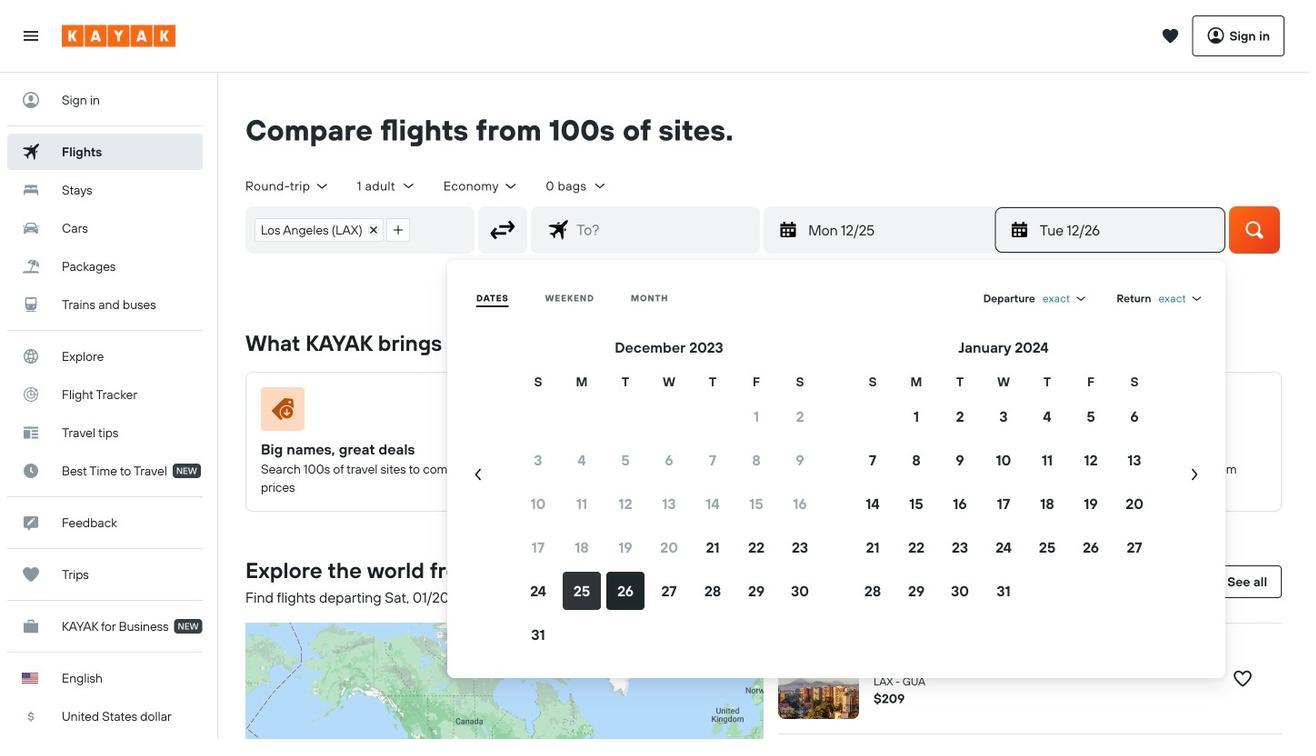 Task type: describe. For each thing, give the bounding box(es) containing it.
Month radio
[[631, 292, 669, 304]]

swap departure airport and destination airport image
[[486, 213, 520, 247]]

2 list item from the left
[[386, 218, 410, 242]]

remove image
[[369, 225, 378, 234]]

map region
[[40, 425, 971, 739]]

1 list item from the left
[[255, 218, 383, 242]]

guatemala city image
[[778, 638, 859, 719]]

3 figure from the left
[[786, 387, 996, 438]]

monday december 25th element
[[808, 219, 982, 241]]

navigation menu image
[[22, 27, 40, 45]]

Trip type Round-trip field
[[245, 178, 330, 194]]

Flight destination input text field
[[569, 207, 759, 253]]

Cabin type Economy field
[[444, 178, 519, 194]]



Task type: locate. For each thing, give the bounding box(es) containing it.
1 horizontal spatial list item
[[386, 218, 410, 242]]

list
[[246, 207, 418, 253]]

4 figure from the left
[[1049, 387, 1259, 438]]

Weekend radio
[[545, 292, 594, 304]]

menu
[[455, 282, 1218, 656]]

united states (english) image
[[22, 673, 38, 684]]

list item down trip type round-trip field
[[255, 218, 383, 242]]

1 figure from the left
[[261, 387, 471, 438]]

None field
[[1043, 291, 1088, 305], [1159, 291, 1204, 305], [1043, 291, 1088, 305], [1159, 291, 1204, 305]]

end date calendar input use left and right arrow keys to change day. use up and down arrow keys to change week. tab
[[455, 336, 1218, 656]]

Dates radio
[[476, 292, 509, 304]]

2 figure from the left
[[524, 387, 734, 438]]

list item right "remove" icon
[[386, 218, 410, 242]]

figure
[[261, 387, 471, 438], [524, 387, 734, 438], [786, 387, 996, 438], [1049, 387, 1259, 438]]

list item
[[255, 218, 383, 242], [386, 218, 410, 242]]

0 horizontal spatial list item
[[255, 218, 383, 242]]

Flight origin input text field
[[418, 207, 474, 253]]

tuesday december 26th element
[[1040, 219, 1214, 241]]



Task type: vqa. For each thing, say whether or not it's contained in the screenshot.
Holiday Inn Baton Rouge College Drive I-10 element
no



